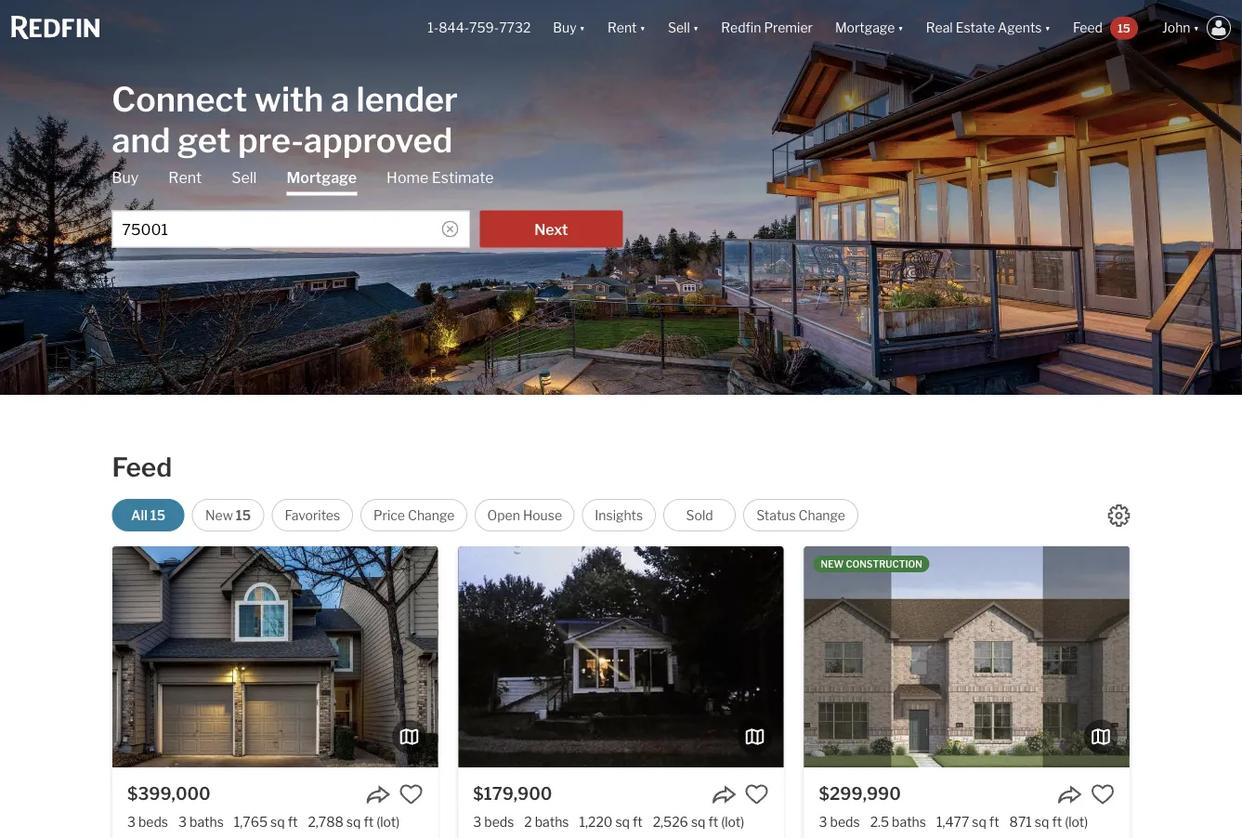 Task type: locate. For each thing, give the bounding box(es) containing it.
connect with a lender and get pre-approved
[[112, 79, 458, 160]]

feed up all
[[112, 452, 172, 483]]

3 (lot) from the left
[[1065, 815, 1089, 830]]

rent
[[608, 20, 637, 36], [168, 169, 202, 187]]

1 photo of 2925 colt dr #39, mesquite, tx 75150 image from the left
[[805, 547, 1130, 768]]

Insights radio
[[582, 499, 656, 532]]

1 change from the left
[[408, 508, 455, 523]]

sell inside dropdown button
[[668, 20, 691, 36]]

sq for 1,477
[[973, 815, 987, 830]]

2,788 sq ft (lot)
[[308, 815, 400, 830]]

2 horizontal spatial (lot)
[[1065, 815, 1089, 830]]

sq right 1,220
[[616, 815, 630, 830]]

rent ▾ button
[[597, 0, 657, 56]]

3 baths from the left
[[892, 815, 927, 830]]

sq right 2,526
[[691, 815, 706, 830]]

2 photo of 739 baruna cir, garland, tx 75043 image from the left
[[784, 547, 1110, 768]]

ft left 2,526
[[633, 815, 643, 830]]

tab list
[[112, 168, 623, 248]]

0 vertical spatial sell
[[668, 20, 691, 36]]

insights
[[595, 508, 643, 523]]

buy for buy
[[112, 169, 139, 187]]

sq right 871
[[1035, 815, 1050, 830]]

ft left 871
[[990, 815, 1000, 830]]

search input image
[[442, 221, 459, 238]]

buy ▾ button
[[542, 0, 597, 56]]

1 ft from the left
[[288, 815, 298, 830]]

3 favorite button checkbox from the left
[[1091, 783, 1115, 807]]

1 horizontal spatial baths
[[535, 815, 569, 830]]

1 favorite button checkbox from the left
[[399, 783, 423, 807]]

3 3 from the left
[[473, 815, 482, 830]]

(lot) for $399,000
[[377, 815, 400, 830]]

1 horizontal spatial (lot)
[[722, 815, 745, 830]]

1 horizontal spatial mortgage
[[836, 20, 895, 36]]

1 horizontal spatial 3 beds
[[473, 815, 514, 830]]

▾ left sell ▾ at the right
[[640, 20, 646, 36]]

sell
[[668, 20, 691, 36], [232, 169, 257, 187]]

5 sq from the left
[[973, 815, 987, 830]]

change right status
[[799, 508, 846, 523]]

ft right 2,526
[[709, 815, 719, 830]]

1,220
[[580, 815, 613, 830]]

3 beds
[[127, 815, 168, 830], [473, 815, 514, 830], [819, 815, 860, 830]]

2 3 beds from the left
[[473, 815, 514, 830]]

Open House radio
[[475, 499, 575, 532]]

1 sq from the left
[[271, 815, 285, 830]]

5 ft from the left
[[990, 815, 1000, 830]]

redfin
[[722, 20, 762, 36]]

15 right new
[[236, 508, 251, 523]]

1 horizontal spatial favorite button image
[[745, 783, 769, 807]]

favorite button image for $399,000
[[399, 783, 423, 807]]

1,220 sq ft
[[580, 815, 643, 830]]

All radio
[[112, 499, 185, 532]]

3 sq from the left
[[616, 815, 630, 830]]

1 vertical spatial sell
[[232, 169, 257, 187]]

1 horizontal spatial rent
[[608, 20, 637, 36]]

0 horizontal spatial buy
[[112, 169, 139, 187]]

Price Change radio
[[361, 499, 468, 532]]

844-
[[439, 20, 469, 36]]

▾ inside sell ▾ dropdown button
[[693, 20, 699, 36]]

1 beds from the left
[[138, 815, 168, 830]]

1 horizontal spatial feed
[[1074, 20, 1103, 36]]

ft right 871
[[1053, 815, 1063, 830]]

15 inside all radio
[[150, 508, 165, 523]]

▾ right "agents"
[[1045, 20, 1051, 36]]

0 vertical spatial feed
[[1074, 20, 1103, 36]]

City, County, ZIP search field
[[112, 211, 470, 248]]

0 horizontal spatial 3 beds
[[127, 815, 168, 830]]

1 vertical spatial rent
[[168, 169, 202, 187]]

feed right "agents"
[[1074, 20, 1103, 36]]

1 horizontal spatial beds
[[485, 815, 514, 830]]

photo of 8631 brittania ct, dallas, tx 75243 image
[[112, 547, 438, 768], [438, 547, 764, 768]]

photo of 2925 colt dr #39, mesquite, tx 75150 image
[[805, 547, 1130, 768], [1130, 547, 1243, 768]]

▾ for buy ▾
[[580, 20, 586, 36]]

john
[[1163, 20, 1191, 36]]

approved
[[304, 119, 453, 160]]

rent inside dropdown button
[[608, 20, 637, 36]]

rent down "get"
[[168, 169, 202, 187]]

sq for 2,526
[[691, 815, 706, 830]]

3
[[127, 815, 136, 830], [178, 815, 187, 830], [473, 815, 482, 830], [819, 815, 828, 830]]

ft right 2,788
[[364, 815, 374, 830]]

6 ▾ from the left
[[1194, 20, 1200, 36]]

feed
[[1074, 20, 1103, 36], [112, 452, 172, 483]]

▾ inside buy ▾ dropdown button
[[580, 20, 586, 36]]

favorite button checkbox for $399,000
[[399, 783, 423, 807]]

photo of 739 baruna cir, garland, tx 75043 image
[[459, 547, 784, 768], [784, 547, 1110, 768]]

buy ▾
[[553, 20, 586, 36]]

15 left "john"
[[1118, 21, 1131, 35]]

4 sq from the left
[[691, 815, 706, 830]]

▾
[[580, 20, 586, 36], [640, 20, 646, 36], [693, 20, 699, 36], [898, 20, 904, 36], [1045, 20, 1051, 36], [1194, 20, 1200, 36]]

0 horizontal spatial (lot)
[[377, 815, 400, 830]]

2 ▾ from the left
[[640, 20, 646, 36]]

beds down $299,990
[[831, 815, 860, 830]]

beds for $399,000
[[138, 815, 168, 830]]

1,477 sq ft
[[937, 815, 1000, 830]]

redfin premier button
[[710, 0, 824, 56]]

1 horizontal spatial favorite button checkbox
[[745, 783, 769, 807]]

▾ left redfin at the right top of the page
[[693, 20, 699, 36]]

▾ left rent ▾
[[580, 20, 586, 36]]

(lot) right 871
[[1065, 815, 1089, 830]]

▾ for rent ▾
[[640, 20, 646, 36]]

3 ▾ from the left
[[693, 20, 699, 36]]

0 horizontal spatial 15
[[150, 508, 165, 523]]

3 beds from the left
[[831, 815, 860, 830]]

mortgage left real
[[836, 20, 895, 36]]

1 (lot) from the left
[[377, 815, 400, 830]]

(lot) for $179,900
[[722, 815, 745, 830]]

ft for 1,477 sq ft
[[990, 815, 1000, 830]]

beds down $399,000
[[138, 815, 168, 830]]

all 15
[[131, 508, 165, 523]]

4 ▾ from the left
[[898, 20, 904, 36]]

0 vertical spatial mortgage
[[836, 20, 895, 36]]

(lot) right 2,526
[[722, 815, 745, 830]]

1 horizontal spatial sell
[[668, 20, 691, 36]]

3 ft from the left
[[633, 815, 643, 830]]

real estate agents ▾ link
[[927, 0, 1051, 56]]

▾ inside "real estate agents ▾" link
[[1045, 20, 1051, 36]]

6 sq from the left
[[1035, 815, 1050, 830]]

change
[[408, 508, 455, 523], [799, 508, 846, 523]]

1 ▾ from the left
[[580, 20, 586, 36]]

▾ right "john"
[[1194, 20, 1200, 36]]

ft for 2,788 sq ft (lot)
[[364, 815, 374, 830]]

▾ inside rent ▾ dropdown button
[[640, 20, 646, 36]]

5 ▾ from the left
[[1045, 20, 1051, 36]]

new
[[821, 559, 844, 570]]

1 horizontal spatial change
[[799, 508, 846, 523]]

change inside radio
[[799, 508, 846, 523]]

lender
[[357, 79, 458, 119]]

15
[[1118, 21, 1131, 35], [150, 508, 165, 523], [236, 508, 251, 523]]

0 horizontal spatial sell
[[232, 169, 257, 187]]

baths right 2.5
[[892, 815, 927, 830]]

▾ inside mortgage ▾ dropdown button
[[898, 20, 904, 36]]

get
[[178, 119, 231, 160]]

2 ft from the left
[[364, 815, 374, 830]]

1 3 from the left
[[127, 815, 136, 830]]

connect
[[112, 79, 247, 119]]

2.5
[[871, 815, 890, 830]]

rent ▾
[[608, 20, 646, 36]]

2 sq from the left
[[347, 815, 361, 830]]

change inside option
[[408, 508, 455, 523]]

2 (lot) from the left
[[722, 815, 745, 830]]

2 photo of 8631 brittania ct, dallas, tx 75243 image from the left
[[438, 547, 764, 768]]

2 horizontal spatial favorite button checkbox
[[1091, 783, 1115, 807]]

6 ft from the left
[[1053, 815, 1063, 830]]

2 baths from the left
[[535, 815, 569, 830]]

0 horizontal spatial rent
[[168, 169, 202, 187]]

759-
[[469, 20, 499, 36]]

redfin premier
[[722, 20, 813, 36]]

2 3 from the left
[[178, 815, 187, 830]]

favorite button image
[[1091, 783, 1115, 807]]

ft for 871 sq ft (lot)
[[1053, 815, 1063, 830]]

sq right 2,788
[[347, 815, 361, 830]]

1 horizontal spatial buy
[[553, 20, 577, 36]]

favorite button checkbox
[[399, 783, 423, 807], [745, 783, 769, 807], [1091, 783, 1115, 807]]

3 for $299,990
[[819, 815, 828, 830]]

next
[[535, 221, 568, 239]]

3 3 beds from the left
[[819, 815, 860, 830]]

ft left 2,788
[[288, 815, 298, 830]]

buy for buy ▾
[[553, 20, 577, 36]]

option group
[[112, 499, 859, 532]]

0 vertical spatial buy
[[553, 20, 577, 36]]

sq
[[271, 815, 285, 830], [347, 815, 361, 830], [616, 815, 630, 830], [691, 815, 706, 830], [973, 815, 987, 830], [1035, 815, 1050, 830]]

ft
[[288, 815, 298, 830], [364, 815, 374, 830], [633, 815, 643, 830], [709, 815, 719, 830], [990, 815, 1000, 830], [1053, 815, 1063, 830]]

4 ft from the left
[[709, 815, 719, 830]]

sq for 1,765
[[271, 815, 285, 830]]

buy right 7732
[[553, 20, 577, 36]]

beds
[[138, 815, 168, 830], [485, 815, 514, 830], [831, 815, 860, 830]]

change right price
[[408, 508, 455, 523]]

rent right buy ▾
[[608, 20, 637, 36]]

▾ for mortgage ▾
[[898, 20, 904, 36]]

1 3 beds from the left
[[127, 815, 168, 830]]

next button
[[480, 211, 623, 248]]

0 horizontal spatial favorite button image
[[399, 783, 423, 807]]

2 beds from the left
[[485, 815, 514, 830]]

baths right the 2 on the bottom of page
[[535, 815, 569, 830]]

john ▾
[[1163, 20, 1200, 36]]

1 favorite button image from the left
[[399, 783, 423, 807]]

sell down pre- on the top left of page
[[232, 169, 257, 187]]

sold
[[687, 508, 714, 523]]

beds left the 2 on the bottom of page
[[485, 815, 514, 830]]

3 beds down $299,990
[[819, 815, 860, 830]]

mortgage inside dropdown button
[[836, 20, 895, 36]]

mortgage up city, county, zip search field
[[287, 169, 357, 187]]

2 horizontal spatial 3 beds
[[819, 815, 860, 830]]

0 horizontal spatial change
[[408, 508, 455, 523]]

1 vertical spatial mortgage
[[287, 169, 357, 187]]

ft for 1,220 sq ft
[[633, 815, 643, 830]]

0 horizontal spatial mortgage
[[287, 169, 357, 187]]

0 horizontal spatial feed
[[112, 452, 172, 483]]

3 beds down $179,900
[[473, 815, 514, 830]]

mortgage
[[836, 20, 895, 36], [287, 169, 357, 187]]

and
[[112, 119, 171, 160]]

baths for $299,990
[[892, 815, 927, 830]]

Status Change radio
[[744, 499, 859, 532]]

baths left 1,765
[[190, 815, 224, 830]]

2,526
[[653, 815, 689, 830]]

15 inside "new" radio
[[236, 508, 251, 523]]

1-844-759-7732 link
[[428, 20, 531, 36]]

0 vertical spatial rent
[[608, 20, 637, 36]]

sell link
[[232, 168, 257, 188]]

2 horizontal spatial baths
[[892, 815, 927, 830]]

1,765
[[234, 815, 268, 830]]

1 vertical spatial buy
[[112, 169, 139, 187]]

15 right all
[[150, 508, 165, 523]]

sell right rent ▾
[[668, 20, 691, 36]]

buy down and
[[112, 169, 139, 187]]

sell ▾ button
[[668, 0, 699, 56]]

sq for 871
[[1035, 815, 1050, 830]]

3 beds down $399,000
[[127, 815, 168, 830]]

2 horizontal spatial beds
[[831, 815, 860, 830]]

0 horizontal spatial beds
[[138, 815, 168, 830]]

sq right 1,477
[[973, 815, 987, 830]]

price
[[374, 508, 405, 523]]

7732
[[499, 20, 531, 36]]

1 horizontal spatial 15
[[236, 508, 251, 523]]

2 favorite button checkbox from the left
[[745, 783, 769, 807]]

4 3 from the left
[[819, 815, 828, 830]]

0 horizontal spatial favorite button checkbox
[[399, 783, 423, 807]]

2 change from the left
[[799, 508, 846, 523]]

▾ left real
[[898, 20, 904, 36]]

new
[[205, 508, 233, 523]]

(lot) right 2,788
[[377, 815, 400, 830]]

1 baths from the left
[[190, 815, 224, 830]]

favorite button image
[[399, 783, 423, 807], [745, 783, 769, 807]]

▾ for john ▾
[[1194, 20, 1200, 36]]

871
[[1010, 815, 1033, 830]]

(lot)
[[377, 815, 400, 830], [722, 815, 745, 830], [1065, 815, 1089, 830]]

house
[[523, 508, 562, 523]]

home
[[387, 169, 429, 187]]

2.5 baths
[[871, 815, 927, 830]]

baths
[[190, 815, 224, 830], [535, 815, 569, 830], [892, 815, 927, 830]]

sell ▾
[[668, 20, 699, 36]]

sell ▾ button
[[657, 0, 710, 56]]

sq right 1,765
[[271, 815, 285, 830]]

▾ for sell ▾
[[693, 20, 699, 36]]

status
[[757, 508, 796, 523]]

buy inside dropdown button
[[553, 20, 577, 36]]

2 favorite button image from the left
[[745, 783, 769, 807]]

0 horizontal spatial baths
[[190, 815, 224, 830]]

estate
[[956, 20, 996, 36]]



Task type: vqa. For each thing, say whether or not it's contained in the screenshot.
"15" within "All" OPTION
yes



Task type: describe. For each thing, give the bounding box(es) containing it.
2
[[525, 815, 532, 830]]

2 photo of 2925 colt dr #39, mesquite, tx 75150 image from the left
[[1130, 547, 1243, 768]]

real estate agents ▾
[[927, 20, 1051, 36]]

sell for sell ▾
[[668, 20, 691, 36]]

2 horizontal spatial 15
[[1118, 21, 1131, 35]]

1-844-759-7732
[[428, 20, 531, 36]]

estimate
[[432, 169, 494, 187]]

2,526 sq ft (lot)
[[653, 815, 745, 830]]

new 15
[[205, 508, 251, 523]]

tab list containing buy
[[112, 168, 623, 248]]

premier
[[764, 20, 813, 36]]

$399,000
[[127, 784, 211, 804]]

all
[[131, 508, 148, 523]]

1 photo of 8631 brittania ct, dallas, tx 75243 image from the left
[[112, 547, 438, 768]]

beds for $299,990
[[831, 815, 860, 830]]

mortgage link
[[287, 168, 357, 196]]

1 photo of 739 baruna cir, garland, tx 75043 image from the left
[[459, 547, 784, 768]]

buy link
[[112, 168, 139, 188]]

pre-
[[238, 119, 304, 160]]

beds for $179,900
[[485, 815, 514, 830]]

sq for 2,788
[[347, 815, 361, 830]]

option group containing all
[[112, 499, 859, 532]]

rent ▾ button
[[608, 0, 646, 56]]

real
[[927, 20, 953, 36]]

mortgage for mortgage ▾
[[836, 20, 895, 36]]

1 vertical spatial feed
[[112, 452, 172, 483]]

3 baths
[[178, 815, 224, 830]]

Sold radio
[[664, 499, 736, 532]]

mortgage ▾ button
[[824, 0, 915, 56]]

1-
[[428, 20, 439, 36]]

rent for rent ▾
[[608, 20, 637, 36]]

home estimate link
[[387, 168, 494, 188]]

real estate agents ▾ button
[[915, 0, 1062, 56]]

3 beds for $399,000
[[127, 815, 168, 830]]

$299,990
[[819, 784, 902, 804]]

sell for sell
[[232, 169, 257, 187]]

mortgage ▾ button
[[836, 0, 904, 56]]

New radio
[[192, 499, 264, 532]]

new construction
[[821, 559, 923, 570]]

Favorites radio
[[272, 499, 353, 532]]

rent link
[[168, 168, 202, 188]]

with
[[254, 79, 324, 119]]

2,788
[[308, 815, 344, 830]]

mortgage for mortgage
[[287, 169, 357, 187]]

2 baths
[[525, 815, 569, 830]]

favorites
[[285, 508, 340, 523]]

baths for $179,900
[[535, 815, 569, 830]]

construction
[[846, 559, 923, 570]]

favorite button checkbox for $179,900
[[745, 783, 769, 807]]

status change
[[757, 508, 846, 523]]

baths for $399,000
[[190, 815, 224, 830]]

3 for $399,000
[[127, 815, 136, 830]]

agents
[[998, 20, 1042, 36]]

ft for 1,765 sq ft
[[288, 815, 298, 830]]

home estimate
[[387, 169, 494, 187]]

1,765 sq ft
[[234, 815, 298, 830]]

(lot) for $299,990
[[1065, 815, 1089, 830]]

$179,900
[[473, 784, 553, 804]]

a
[[331, 79, 350, 119]]

15 for all 15
[[150, 508, 165, 523]]

3 for $179,900
[[473, 815, 482, 830]]

3 beds for $299,990
[[819, 815, 860, 830]]

favorite button checkbox for $299,990
[[1091, 783, 1115, 807]]

open house
[[488, 508, 562, 523]]

change for status change
[[799, 508, 846, 523]]

price change
[[374, 508, 455, 523]]

15 for new 15
[[236, 508, 251, 523]]

3 beds for $179,900
[[473, 815, 514, 830]]

buy ▾ button
[[553, 0, 586, 56]]

change for price change
[[408, 508, 455, 523]]

1,477
[[937, 815, 970, 830]]

favorite button image for $179,900
[[745, 783, 769, 807]]

ft for 2,526 sq ft (lot)
[[709, 815, 719, 830]]

open
[[488, 508, 520, 523]]

sq for 1,220
[[616, 815, 630, 830]]

mortgage ▾
[[836, 20, 904, 36]]

clear input button
[[442, 224, 459, 241]]

rent for rent
[[168, 169, 202, 187]]

871 sq ft (lot)
[[1010, 815, 1089, 830]]



